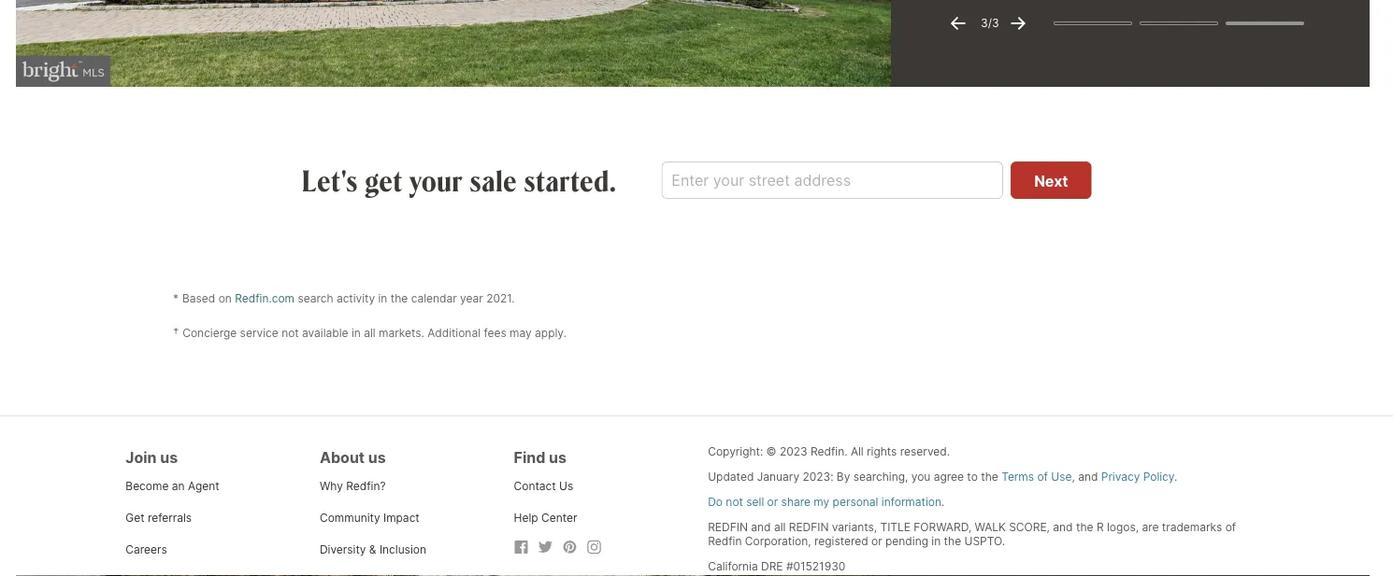 Task type: vqa. For each thing, say whether or not it's contained in the screenshot.
ad 'element' at the right bottom of the page
no



Task type: locate. For each thing, give the bounding box(es) containing it.
1 horizontal spatial all
[[774, 521, 786, 535]]

us right "find"
[[549, 449, 567, 467]]

&
[[369, 544, 376, 558]]

in
[[378, 292, 387, 306], [352, 327, 361, 340], [932, 535, 941, 549]]

searching,
[[853, 471, 908, 484]]

activity
[[337, 292, 375, 306]]

0 horizontal spatial and
[[751, 521, 771, 535]]

,
[[1072, 471, 1075, 484]]

1 vertical spatial .
[[942, 496, 945, 509]]

trademarks
[[1162, 521, 1222, 535]]

redfin instagram image
[[587, 541, 602, 556]]

next
[[1034, 172, 1068, 191]]

and
[[1078, 471, 1098, 484], [751, 521, 771, 535], [1053, 521, 1073, 535]]

updated january 2023: by searching, you agree to the terms of use , and privacy policy .
[[708, 471, 1178, 484]]

1 vertical spatial or
[[872, 535, 882, 549]]

of left use
[[1037, 471, 1048, 484]]

based
[[182, 292, 215, 306]]

uspto.
[[965, 535, 1005, 549]]

in right available
[[352, 327, 361, 340]]

privacy policy link
[[1101, 471, 1175, 484]]

us
[[160, 449, 178, 467], [368, 449, 386, 467], [549, 449, 567, 467]]

2 us from the left
[[368, 449, 386, 467]]

or right sell
[[767, 496, 778, 509]]

score,
[[1009, 521, 1050, 535]]

0 horizontal spatial redfin
[[708, 521, 748, 535]]

get referrals
[[126, 512, 192, 526]]

3
[[981, 17, 988, 30], [992, 17, 999, 30]]

redfin up redfin
[[708, 521, 748, 535]]

†
[[173, 327, 179, 340]]

dre
[[761, 560, 783, 574]]

help
[[514, 512, 538, 526]]

the
[[391, 292, 408, 306], [981, 471, 998, 484], [1076, 521, 1094, 535], [944, 535, 961, 549]]

2 horizontal spatial and
[[1078, 471, 1098, 484]]

apply.
[[535, 327, 567, 340]]

and up corporation,
[[751, 521, 771, 535]]

rights
[[867, 445, 897, 459]]

0 horizontal spatial all
[[364, 327, 376, 340]]

0 vertical spatial all
[[364, 327, 376, 340]]

contact
[[514, 480, 556, 494]]

us
[[559, 480, 573, 494]]

become an agent
[[126, 480, 220, 494]]

. up "trademarks"
[[1175, 471, 1178, 484]]

1 horizontal spatial not
[[726, 496, 743, 509]]

2 vertical spatial in
[[932, 535, 941, 549]]

r
[[1097, 521, 1104, 535]]

0 vertical spatial .
[[1175, 471, 1178, 484]]

us for join us
[[160, 449, 178, 467]]

1 horizontal spatial 3
[[992, 17, 999, 30]]

us right join
[[160, 449, 178, 467]]

2 horizontal spatial in
[[932, 535, 941, 549]]

careers
[[126, 544, 167, 558]]

or
[[767, 496, 778, 509], [872, 535, 882, 549]]

become an agent button
[[126, 480, 220, 494]]

why redfin? button
[[320, 480, 386, 494]]

1 horizontal spatial of
[[1226, 521, 1236, 535]]

redfin
[[708, 521, 748, 535], [789, 521, 829, 535]]

the right to
[[981, 471, 998, 484]]

0 horizontal spatial or
[[767, 496, 778, 509]]

pending
[[886, 535, 929, 549]]

0 horizontal spatial us
[[160, 449, 178, 467]]

why redfin?
[[320, 480, 386, 494]]

1 vertical spatial of
[[1226, 521, 1236, 535]]

0 horizontal spatial of
[[1037, 471, 1048, 484]]

us up redfin?
[[368, 449, 386, 467]]

and right score,
[[1053, 521, 1073, 535]]

service
[[240, 327, 278, 340]]

redfin pinterest image
[[563, 541, 577, 556]]

not right "service"
[[282, 327, 299, 340]]

in inside redfin and all redfin variants, title forward, walk score, and the r logos, are trademarks of redfin corporation, registered or pending in the uspto.
[[932, 535, 941, 549]]

redfin?
[[346, 480, 386, 494]]

community impact button
[[320, 512, 420, 526]]

do
[[708, 496, 723, 509]]

0 horizontal spatial 3
[[981, 17, 988, 30]]

let's
[[302, 162, 358, 199]]

0 vertical spatial or
[[767, 496, 778, 509]]

get
[[126, 512, 145, 526]]

2 horizontal spatial us
[[549, 449, 567, 467]]

calendar
[[411, 292, 457, 306]]

/
[[988, 17, 992, 30]]

or down title
[[872, 535, 882, 549]]

us for about us
[[368, 449, 386, 467]]

diversity & inclusion
[[320, 544, 426, 558]]

1 horizontal spatial redfin
[[789, 521, 829, 535]]

. down updated january 2023: by searching, you agree to the terms of use , and privacy policy .
[[942, 496, 945, 509]]

agree
[[934, 471, 964, 484]]

are
[[1142, 521, 1159, 535]]

redfin.
[[811, 445, 848, 459]]

0 vertical spatial not
[[282, 327, 299, 340]]

0 horizontal spatial not
[[282, 327, 299, 340]]

0 vertical spatial in
[[378, 292, 387, 306]]

the down forward,
[[944, 535, 961, 549]]

1 horizontal spatial and
[[1053, 521, 1073, 535]]

all inside redfin and all redfin variants, title forward, walk score, and the r logos, are trademarks of redfin corporation, registered or pending in the uspto.
[[774, 521, 786, 535]]

1 vertical spatial all
[[774, 521, 786, 535]]

share
[[781, 496, 811, 509]]

3 us from the left
[[549, 449, 567, 467]]

1 horizontal spatial or
[[872, 535, 882, 549]]

copyright:
[[708, 445, 763, 459]]

agent
[[188, 480, 220, 494]]

you
[[911, 471, 931, 484]]

do not sell or share my personal information .
[[708, 496, 945, 509]]

1 us from the left
[[160, 449, 178, 467]]

redfin down my
[[789, 521, 829, 535]]

† concierge service not available in all markets. additional fees may apply.
[[173, 327, 567, 340]]

all left markets.
[[364, 327, 376, 340]]

join
[[126, 449, 157, 467]]

in right activity
[[378, 292, 387, 306]]

of
[[1037, 471, 1048, 484], [1226, 521, 1236, 535]]

impact
[[383, 512, 420, 526]]

not right do
[[726, 496, 743, 509]]

my
[[814, 496, 830, 509]]

1 horizontal spatial us
[[368, 449, 386, 467]]

.
[[1175, 471, 1178, 484], [942, 496, 945, 509]]

terms of use link
[[1002, 471, 1072, 484]]

community
[[320, 512, 380, 526]]

1 vertical spatial in
[[352, 327, 361, 340]]

help center
[[514, 512, 577, 526]]

do not sell or share my personal information link
[[708, 496, 942, 509]]

in down forward,
[[932, 535, 941, 549]]

diversity
[[320, 544, 366, 558]]

find
[[514, 449, 546, 467]]

all up corporation,
[[774, 521, 786, 535]]

personal
[[833, 496, 878, 509]]

and right ,
[[1078, 471, 1098, 484]]

of right "trademarks"
[[1226, 521, 1236, 535]]

copyright: © 2023 redfin. all rights reserved.
[[708, 445, 950, 459]]

variants,
[[832, 521, 877, 535]]



Task type: describe. For each thing, give the bounding box(es) containing it.
why
[[320, 480, 343, 494]]

Enter your street address search field
[[661, 162, 1004, 199]]

logos,
[[1107, 521, 1139, 535]]

careers button
[[126, 544, 167, 558]]

year
[[460, 292, 483, 306]]

privacy
[[1101, 471, 1140, 484]]

redfin.com
[[235, 292, 295, 306]]

0 vertical spatial of
[[1037, 471, 1048, 484]]

to
[[967, 471, 978, 484]]

california
[[708, 560, 758, 574]]

sell
[[746, 496, 764, 509]]

search
[[298, 292, 333, 306]]

available
[[302, 327, 348, 340]]

#01521930
[[786, 560, 846, 574]]

corporation,
[[745, 535, 811, 549]]

use
[[1051, 471, 1072, 484]]

redfin twitter image
[[538, 541, 553, 556]]

updated
[[708, 471, 754, 484]]

2023:
[[803, 471, 834, 484]]

about
[[320, 449, 365, 467]]

redfin facebook image
[[514, 541, 529, 556]]

*
[[173, 292, 179, 306]]

1 vertical spatial not
[[726, 496, 743, 509]]

become
[[126, 480, 169, 494]]

©
[[766, 445, 777, 459]]

next button
[[1011, 162, 1092, 199]]

1 horizontal spatial .
[[1175, 471, 1178, 484]]

january
[[757, 471, 800, 484]]

reserved.
[[900, 445, 950, 459]]

california dre #01521930
[[708, 560, 846, 574]]

0 horizontal spatial in
[[352, 327, 361, 340]]

additional
[[427, 327, 481, 340]]

2 3 from the left
[[992, 17, 999, 30]]

sale
[[470, 162, 517, 199]]

contact us button
[[514, 480, 573, 494]]

join us
[[126, 449, 178, 467]]

let's get your sale started.
[[302, 162, 617, 199]]

all
[[851, 445, 864, 459]]

by
[[837, 471, 850, 484]]

2 redfin from the left
[[789, 521, 829, 535]]

title
[[880, 521, 911, 535]]

community impact
[[320, 512, 420, 526]]

of inside redfin and all redfin variants, title forward, walk score, and the r logos, are trademarks of redfin corporation, registered or pending in the uspto.
[[1226, 521, 1236, 535]]

the left the r
[[1076, 521, 1094, 535]]

an
[[172, 480, 185, 494]]

us for find us
[[549, 449, 567, 467]]

get
[[365, 162, 403, 199]]

help center button
[[514, 512, 577, 526]]

your
[[410, 162, 463, 199]]

3 / 3
[[981, 17, 999, 30]]

fees
[[484, 327, 507, 340]]

* based on redfin.com search activity in the calendar year 2021.
[[173, 292, 515, 306]]

information
[[882, 496, 942, 509]]

diversity & inclusion button
[[320, 544, 426, 558]]

center
[[541, 512, 577, 526]]

started.
[[524, 162, 617, 199]]

registered
[[814, 535, 868, 549]]

policy
[[1143, 471, 1175, 484]]

2021.
[[486, 292, 515, 306]]

redfin
[[708, 535, 742, 549]]

concierge
[[183, 327, 237, 340]]

walk
[[975, 521, 1006, 535]]

the up markets.
[[391, 292, 408, 306]]

redfin.com link
[[235, 292, 295, 306]]

1 3 from the left
[[981, 17, 988, 30]]

may
[[510, 327, 532, 340]]

about us
[[320, 449, 386, 467]]

referrals
[[148, 512, 192, 526]]

contact us
[[514, 480, 573, 494]]

1 horizontal spatial in
[[378, 292, 387, 306]]

or inside redfin and all redfin variants, title forward, walk score, and the r logos, are trademarks of redfin corporation, registered or pending in the uspto.
[[872, 535, 882, 549]]

on
[[218, 292, 232, 306]]

2023
[[780, 445, 808, 459]]

redfin and all redfin variants, title forward, walk score, and the r logos, are trademarks of redfin corporation, registered or pending in the uspto.
[[708, 521, 1236, 549]]

1 redfin from the left
[[708, 521, 748, 535]]

find us
[[514, 449, 567, 467]]

0 horizontal spatial .
[[942, 496, 945, 509]]



